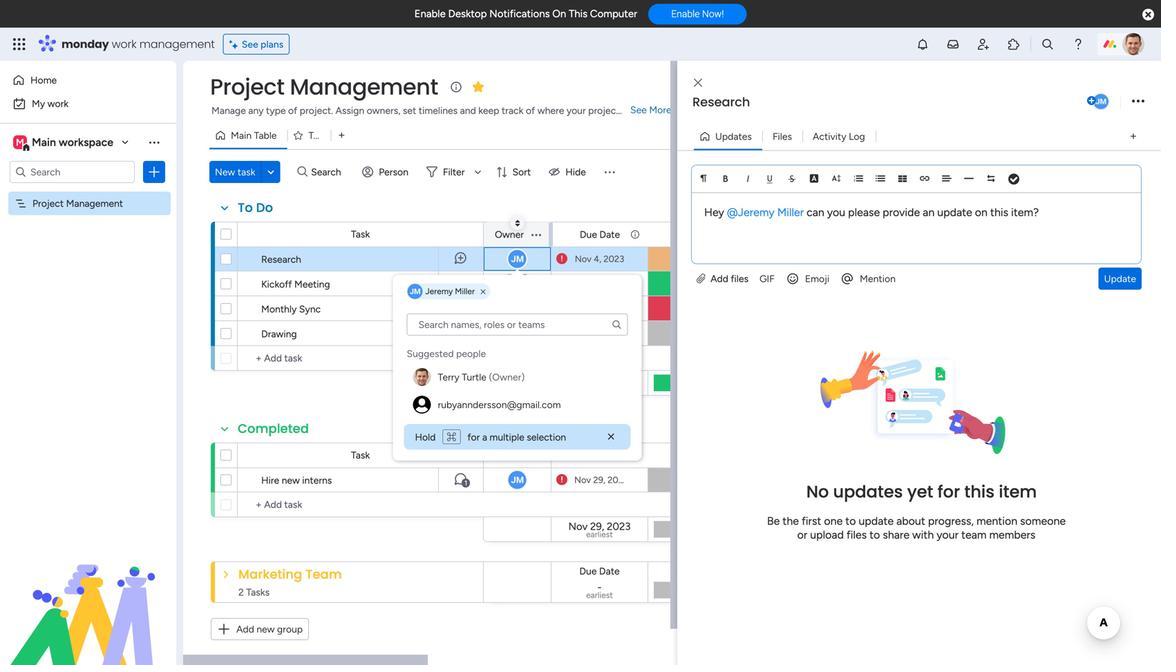 Task type: vqa. For each thing, say whether or not it's contained in the screenshot.
component icon add to favorites image
no



Task type: locate. For each thing, give the bounding box(es) containing it.
project down search in workspace field
[[32, 198, 64, 209]]

[object object] element up rubyanndersson@gmail.com
[[407, 364, 628, 391]]

person button
[[357, 161, 417, 183]]

2 v2 overdue deadline image from the top
[[557, 302, 568, 315]]

1 horizontal spatial add view image
[[1131, 132, 1137, 142]]

your right the "where"
[[567, 105, 586, 116]]

workspace options image
[[147, 135, 161, 149]]

table button
[[287, 124, 331, 147]]

3 due from the top
[[580, 566, 597, 578]]

nov inside nov 29, 2023 earliest
[[569, 521, 588, 533]]

due up "nov 29, 2023"
[[580, 450, 597, 462]]

1 horizontal spatial project
[[210, 72, 285, 102]]

my work link
[[8, 93, 168, 115]]

1 horizontal spatial jeremy miller image
[[507, 249, 528, 270]]

2 [object object] element from the top
[[407, 391, 628, 419]]

0 horizontal spatial management
[[66, 198, 123, 209]]

1 vertical spatial 29,
[[590, 521, 604, 533]]

0 horizontal spatial enable
[[415, 8, 446, 20]]

2023 right 4,
[[604, 254, 624, 265]]

0 horizontal spatial project management
[[32, 198, 123, 209]]

share
[[883, 529, 910, 542]]

0 vertical spatial v2 overdue deadline image
[[557, 253, 568, 266]]

0 horizontal spatial your
[[567, 105, 586, 116]]

alert
[[404, 424, 631, 450]]

0 vertical spatial project
[[210, 72, 285, 102]]

1 enable from the left
[[415, 8, 446, 20]]

enable left now!
[[671, 8, 700, 20]]

see more
[[630, 104, 672, 116]]

filter button
[[421, 161, 486, 183]]

work right "monday"
[[112, 36, 137, 52]]

add left group
[[236, 624, 254, 636]]

work right my
[[47, 98, 69, 110]]

mention button
[[835, 268, 901, 290]]

add view image down options image
[[1131, 132, 1137, 142]]

you
[[827, 206, 846, 219]]

update inside be the first one to update about progress, mention someone or upload files to share with your team members
[[859, 515, 894, 528]]

list box
[[404, 314, 631, 419]]

bold image
[[721, 174, 731, 184]]

now!
[[702, 8, 724, 20]]

owner down sort desc icon
[[495, 229, 524, 241]]

1 horizontal spatial work
[[112, 36, 137, 52]]

new left group
[[257, 624, 275, 636]]

2023 for nov 4, 2023
[[604, 254, 624, 265]]

nov up nov 29, 2023 earliest
[[574, 475, 591, 486]]

0 horizontal spatial for
[[468, 432, 480, 443]]

more
[[649, 104, 672, 116]]

dialog containing suggested people
[[393, 275, 642, 461]]

v2 overdue deadline image for nov 4, 2023
[[557, 253, 568, 266]]

2 vertical spatial date
[[599, 566, 620, 578]]

main inside the workspace selection element
[[32, 136, 56, 149]]

v2 overdue deadline image for dec 1, 2023
[[557, 302, 568, 315]]

0 vertical spatial nov
[[575, 254, 592, 265]]

activity
[[813, 131, 847, 142]]

due date field up nov 4, 2023
[[577, 227, 624, 242]]

2 task from the top
[[351, 450, 370, 461]]

invite members image
[[977, 37, 991, 51]]

0 horizontal spatial work
[[47, 98, 69, 110]]

an
[[923, 206, 935, 219]]

menu image
[[603, 165, 617, 179]]

select product image
[[12, 37, 26, 51]]

2 due date field from the top
[[577, 448, 624, 464]]

[object object] element containing terry turtle
[[407, 364, 628, 391]]

dapulse addbtn image
[[1087, 97, 1096, 106]]

0 horizontal spatial of
[[288, 105, 297, 116]]

task up + add task text field
[[351, 450, 370, 461]]

1 horizontal spatial research
[[693, 93, 750, 111]]

0 horizontal spatial add
[[236, 624, 254, 636]]

0 vertical spatial task
[[351, 228, 370, 240]]

add right dapulse attachment image
[[711, 273, 729, 285]]

suggested people
[[407, 348, 486, 360]]

updates
[[833, 481, 903, 504]]

2 vertical spatial jeremy miller image
[[408, 284, 423, 299]]

enable now!
[[671, 8, 724, 20]]

2023 right the "1,"
[[602, 303, 623, 314]]

hide
[[566, 166, 586, 178]]

new for add
[[257, 624, 275, 636]]

0 vertical spatial jeremy miller image
[[1092, 93, 1110, 111]]

date left column information icon
[[600, 229, 620, 241]]

2023 for nov 29, 2023
[[608, 475, 628, 486]]

and
[[460, 105, 476, 116]]

1 vertical spatial due date field
[[577, 448, 624, 464]]

nov down "nov 29, 2023"
[[569, 521, 588, 533]]

1 vertical spatial due date
[[580, 450, 620, 462]]

1 horizontal spatial files
[[847, 529, 867, 542]]

dialog
[[393, 275, 642, 461]]

main for main workspace
[[32, 136, 56, 149]]

1 horizontal spatial table
[[309, 130, 331, 141]]

to right "one"
[[846, 515, 856, 528]]

miller left can
[[778, 206, 804, 219]]

miller
[[778, 206, 804, 219], [455, 287, 475, 297]]

task
[[238, 166, 255, 178]]

your down progress,
[[937, 529, 959, 542]]

1 vertical spatial add
[[236, 624, 254, 636]]

0 horizontal spatial miller
[[455, 287, 475, 297]]

text color image
[[810, 174, 819, 184]]

please
[[848, 206, 880, 219]]

0 vertical spatial new
[[282, 475, 300, 487]]

2 earliest from the top
[[586, 591, 613, 601]]

29, down close image
[[593, 475, 606, 486]]

notifications image
[[916, 37, 930, 51]]

1 of from the left
[[288, 105, 297, 116]]

Owner field
[[492, 227, 527, 242], [499, 448, 535, 464]]

see inside see plans button
[[242, 38, 258, 50]]

1 [object object] element from the top
[[407, 364, 628, 391]]

earliest inside nov 29, 2023 earliest
[[586, 530, 613, 540]]

0 vertical spatial add
[[711, 273, 729, 285]]

enable for enable desktop notifications on this computer
[[415, 8, 446, 20]]

1 vertical spatial earliest
[[586, 591, 613, 601]]

date up -
[[599, 566, 620, 578]]

0 vertical spatial owner
[[495, 229, 524, 241]]

1 horizontal spatial project management
[[210, 72, 438, 102]]

0 vertical spatial earliest
[[586, 530, 613, 540]]

add view image
[[339, 130, 345, 141], [1131, 132, 1137, 142]]

update
[[1104, 273, 1137, 285]]

for left a
[[468, 432, 480, 443]]

this
[[991, 206, 1009, 219], [965, 481, 995, 504]]

0 vertical spatial due date field
[[577, 227, 624, 242]]

1 vertical spatial for
[[938, 481, 960, 504]]

size image
[[832, 174, 841, 184]]

0 vertical spatial management
[[290, 72, 438, 102]]

2 due from the top
[[580, 450, 597, 462]]

for right yet
[[938, 481, 960, 504]]

29, for nov 29, 2023
[[593, 475, 606, 486]]

1 vertical spatial task
[[351, 450, 370, 461]]

Project Management field
[[207, 72, 442, 102]]

table image
[[898, 174, 908, 184]]

option
[[0, 191, 176, 194]]

new task
[[215, 166, 255, 178]]

1 due date field from the top
[[577, 227, 624, 242]]

1 vertical spatial v2 overdue deadline image
[[557, 302, 568, 315]]

1 horizontal spatial miller
[[778, 206, 804, 219]]

+ Add task text field
[[245, 351, 477, 367]]

tree grid containing suggested people
[[407, 342, 628, 419]]

main
[[231, 130, 252, 141], [32, 136, 56, 149]]

search everything image
[[1041, 37, 1055, 51]]

earliest down nov 29, 2023 earliest
[[586, 591, 613, 601]]

files
[[731, 273, 749, 285], [847, 529, 867, 542]]

nov for nov 29, 2023
[[574, 475, 591, 486]]

2023
[[604, 254, 624, 265], [602, 303, 623, 314], [608, 475, 628, 486], [607, 521, 631, 533]]

kickoff meeting
[[261, 279, 330, 290]]

miller left dapulse x slim icon on the left
[[455, 287, 475, 297]]

due date field up -
[[576, 564, 623, 579]]

column information image
[[630, 229, 641, 240]]

close image
[[605, 430, 618, 444]]

1 vertical spatial your
[[937, 529, 959, 542]]

1 horizontal spatial see
[[630, 104, 647, 116]]

management down search in workspace field
[[66, 198, 123, 209]]

2 vertical spatial due date field
[[576, 564, 623, 579]]

sync
[[299, 303, 321, 315]]

1 horizontal spatial main
[[231, 130, 252, 141]]

main table button
[[209, 124, 287, 147]]

mar 8
[[588, 328, 611, 339]]

due date
[[580, 229, 620, 241], [580, 450, 620, 462]]

date for column information icon
[[600, 229, 620, 241]]

angle down image
[[268, 167, 274, 177]]

1 vertical spatial files
[[847, 529, 867, 542]]

project management up project.
[[210, 72, 438, 102]]

1 horizontal spatial for
[[938, 481, 960, 504]]

due
[[580, 229, 597, 241], [580, 450, 597, 462], [580, 566, 597, 578]]

0 vertical spatial project management
[[210, 72, 438, 102]]

0 vertical spatial due
[[580, 229, 597, 241]]

see for see plans
[[242, 38, 258, 50]]

for inside dialog
[[468, 432, 480, 443]]

0 vertical spatial work
[[112, 36, 137, 52]]

new task button
[[209, 161, 261, 183]]

1 vertical spatial nov
[[574, 475, 591, 486]]

sort
[[513, 166, 531, 178]]

1 v2 overdue deadline image from the top
[[557, 253, 568, 266]]

jeremy miller image left jeremy
[[408, 284, 423, 299]]

hey
[[704, 206, 724, 219]]

v2 overdue deadline image left 'dec'
[[557, 302, 568, 315]]

1
[[465, 479, 467, 488]]

enable inside button
[[671, 8, 700, 20]]

0 horizontal spatial update
[[859, 515, 894, 528]]

[object object] element containing rubyanndersson@gmail.com
[[407, 391, 628, 419]]

see more link
[[629, 103, 673, 117]]

[object object] element down the (owner)
[[407, 391, 628, 419]]

column information image
[[630, 450, 641, 461]]

2 horizontal spatial jeremy miller image
[[1092, 93, 1110, 111]]

1 horizontal spatial of
[[526, 105, 535, 116]]

project.
[[300, 105, 333, 116]]

add for add new group
[[236, 624, 254, 636]]

v2 search image
[[298, 164, 308, 180]]

1. numbers image
[[854, 174, 863, 184]]

add new group
[[236, 624, 303, 636]]

1 vertical spatial project
[[32, 198, 64, 209]]

0 horizontal spatial project
[[32, 198, 64, 209]]

align image
[[942, 174, 952, 184]]

see plans
[[242, 38, 284, 50]]

this right on
[[991, 206, 1009, 219]]

0 vertical spatial update
[[938, 206, 973, 219]]

v2 overdue deadline image left "nov 29, 2023"
[[557, 474, 568, 487]]

task down person popup button
[[351, 228, 370, 240]]

files left gif popup button
[[731, 273, 749, 285]]

1 due from the top
[[580, 229, 597, 241]]

workspace selection element
[[13, 134, 115, 152]]

due date field down close image
[[577, 448, 624, 464]]

1 vertical spatial new
[[257, 624, 275, 636]]

table down project.
[[309, 130, 331, 141]]

1 horizontal spatial new
[[282, 475, 300, 487]]

main down manage
[[231, 130, 252, 141]]

1 horizontal spatial add
[[711, 273, 729, 285]]

project management down search in workspace field
[[32, 198, 123, 209]]

2 vertical spatial due
[[580, 566, 597, 578]]

jeremy miller image
[[1092, 93, 1110, 111], [507, 249, 528, 270], [408, 284, 423, 299]]

to
[[846, 515, 856, 528], [870, 529, 880, 542]]

2 vertical spatial v2 overdue deadline image
[[557, 474, 568, 487]]

set
[[403, 105, 416, 116]]

due date field for column information icon
[[577, 227, 624, 242]]

1 vertical spatial management
[[66, 198, 123, 209]]

project management
[[210, 72, 438, 102], [32, 198, 123, 209]]

line image
[[964, 174, 974, 184]]

timelines
[[419, 105, 458, 116]]

1 vertical spatial due
[[580, 450, 597, 462]]

to left share
[[870, 529, 880, 542]]

due down nov 29, 2023 earliest
[[580, 566, 597, 578]]

2 due date from the top
[[580, 450, 620, 462]]

0 horizontal spatial research
[[261, 254, 301, 265]]

earliest for 2023
[[586, 530, 613, 540]]

of right track
[[526, 105, 535, 116]]

add
[[711, 273, 729, 285], [236, 624, 254, 636]]

first
[[802, 515, 822, 528]]

0 vertical spatial files
[[731, 273, 749, 285]]

due for column information image
[[580, 450, 597, 462]]

files right upload
[[847, 529, 867, 542]]

29, down "nov 29, 2023"
[[590, 521, 604, 533]]

date for column information image
[[600, 450, 620, 462]]

project up any
[[210, 72, 285, 102]]

hide button
[[544, 161, 594, 183]]

due for column information icon
[[580, 229, 597, 241]]

new right the hire
[[282, 475, 300, 487]]

1 vertical spatial update
[[859, 515, 894, 528]]

new inside add new group button
[[257, 624, 275, 636]]

1 vertical spatial project management
[[32, 198, 123, 209]]

v2 overdue deadline image for nov 29, 2023
[[557, 474, 568, 487]]

this
[[569, 8, 588, 20]]

-
[[598, 582, 602, 594]]

0 vertical spatial for
[[468, 432, 480, 443]]

see inside "see more" link
[[630, 104, 647, 116]]

due date up nov 4, 2023
[[580, 229, 620, 241]]

owner field down for a multiple selection
[[499, 448, 535, 464]]

1 vertical spatial miller
[[455, 287, 475, 297]]

see left more
[[630, 104, 647, 116]]

table
[[254, 130, 277, 141], [309, 130, 331, 141]]

earliest inside due date - earliest
[[586, 591, 613, 601]]

0 horizontal spatial see
[[242, 38, 258, 50]]

0 horizontal spatial table
[[254, 130, 277, 141]]

of right type
[[288, 105, 297, 116]]

do
[[256, 199, 273, 217]]

1 vertical spatial see
[[630, 104, 647, 116]]

0 vertical spatial 29,
[[593, 475, 606, 486]]

see plans button
[[223, 34, 290, 55]]

selection
[[527, 432, 566, 443]]

Search field
[[308, 162, 349, 182]]

team
[[306, 566, 342, 584]]

update up share
[[859, 515, 894, 528]]

main inside button
[[231, 130, 252, 141]]

checklist image
[[1009, 174, 1020, 184]]

0 vertical spatial due date
[[580, 229, 620, 241]]

tree grid
[[407, 342, 628, 419]]

jeremy miller image down sort desc icon
[[507, 249, 528, 270]]

0 vertical spatial owner field
[[492, 227, 527, 242]]

project
[[588, 105, 620, 116]]

work
[[112, 36, 137, 52], [47, 98, 69, 110]]

project management inside project management list box
[[32, 198, 123, 209]]

1 horizontal spatial update
[[938, 206, 973, 219]]

0 horizontal spatial to
[[846, 515, 856, 528]]

0 vertical spatial your
[[567, 105, 586, 116]]

sort desc image
[[515, 219, 520, 227]]

due up 4,
[[580, 229, 597, 241]]

0 vertical spatial see
[[242, 38, 258, 50]]

1 earliest from the top
[[586, 530, 613, 540]]

kickoff
[[261, 279, 292, 290]]

main table
[[231, 130, 277, 141]]

list box containing suggested people
[[404, 314, 631, 419]]

1 horizontal spatial enable
[[671, 8, 700, 20]]

3 v2 overdue deadline image from the top
[[557, 474, 568, 487]]

research
[[693, 93, 750, 111], [261, 254, 301, 265]]

arrow down image
[[470, 164, 486, 180]]

1 task from the top
[[351, 228, 370, 240]]

2 enable from the left
[[671, 8, 700, 20]]

enable now! button
[[649, 4, 747, 24]]

Due Date field
[[577, 227, 624, 242], [577, 448, 624, 464], [576, 564, 623, 579]]

1 vertical spatial to
[[870, 529, 880, 542]]

1 vertical spatial date
[[600, 450, 620, 462]]

2023 down "nov 29, 2023"
[[607, 521, 631, 533]]

jeremy miller image left options image
[[1092, 93, 1110, 111]]

1 due date from the top
[[580, 229, 620, 241]]

close image
[[694, 78, 702, 88]]

activity log button
[[803, 125, 876, 148]]

alert containing hold
[[404, 424, 631, 450]]

notifications
[[490, 8, 550, 20]]

help button
[[1091, 626, 1139, 649]]

add new group button
[[211, 619, 309, 641]]

v2 overdue deadline image left 4,
[[557, 253, 568, 266]]

gif
[[760, 273, 775, 285]]

yet
[[908, 481, 934, 504]]

due date down close image
[[580, 450, 620, 462]]

this up mention
[[965, 481, 995, 504]]

v2 overdue deadline image
[[557, 253, 568, 266], [557, 302, 568, 315], [557, 474, 568, 487]]

date down close image
[[600, 450, 620, 462]]

0 horizontal spatial add view image
[[339, 130, 345, 141]]

None search field
[[407, 314, 628, 336]]

owner field down sort popup button
[[492, 227, 527, 242]]

enable left desktop
[[415, 8, 446, 20]]

table down any
[[254, 130, 277, 141]]

1 vertical spatial this
[[965, 481, 995, 504]]

research up kickoff
[[261, 254, 301, 265]]

see left plans
[[242, 38, 258, 50]]

work inside option
[[47, 98, 69, 110]]

dapulse close image
[[1143, 8, 1155, 22]]

2023 down close image
[[608, 475, 628, 486]]

0 horizontal spatial jeremy miller image
[[408, 284, 423, 299]]

work for my
[[47, 98, 69, 110]]

owner down for a multiple selection
[[503, 450, 532, 462]]

nov left 4,
[[575, 254, 592, 265]]

workspace
[[59, 136, 113, 149]]

person
[[379, 166, 409, 178]]

add view image down the assign
[[339, 130, 345, 141]]

task for to do
[[351, 228, 370, 240]]

Completed field
[[234, 420, 313, 438]]

strikethrough image
[[787, 174, 797, 184]]

2023 inside nov 29, 2023 earliest
[[607, 521, 631, 533]]

0 vertical spatial miller
[[778, 206, 804, 219]]

0 vertical spatial to
[[846, 515, 856, 528]]

[object object] element
[[407, 364, 628, 391], [407, 391, 628, 419]]

0 vertical spatial research
[[693, 93, 750, 111]]

0 vertical spatial date
[[600, 229, 620, 241]]

new
[[282, 475, 300, 487], [257, 624, 275, 636]]

1 horizontal spatial your
[[937, 529, 959, 542]]

0 horizontal spatial new
[[257, 624, 275, 636]]

1 vertical spatial jeremy miller image
[[507, 249, 528, 270]]

29, inside nov 29, 2023 earliest
[[590, 521, 604, 533]]

research down close icon
[[693, 93, 750, 111]]

enable desktop notifications on this computer
[[415, 8, 638, 20]]

project
[[210, 72, 285, 102], [32, 198, 64, 209]]

0 horizontal spatial main
[[32, 136, 56, 149]]

manage any type of project. assign owners, set timelines and keep track of where your project stands.
[[212, 105, 653, 116]]

earliest up due date - earliest
[[586, 530, 613, 540]]

update right 'an'
[[938, 206, 973, 219]]

project management list box
[[0, 189, 176, 402]]

add inside add new group button
[[236, 624, 254, 636]]

management up the assign
[[290, 72, 438, 102]]

your inside be the first one to update about progress, mention someone or upload files to share with your team members
[[937, 529, 959, 542]]

2023 for dec 1, 2023
[[602, 303, 623, 314]]

1 table from the left
[[254, 130, 277, 141]]

1 vertical spatial work
[[47, 98, 69, 110]]

main right workspace image on the top left
[[32, 136, 56, 149]]

1,
[[594, 303, 600, 314]]



Task type: describe. For each thing, give the bounding box(es) containing it.
due date - earliest
[[580, 566, 620, 601]]

where
[[538, 105, 564, 116]]

see for see more
[[630, 104, 647, 116]]

work for monday
[[112, 36, 137, 52]]

terry turtle image
[[1123, 33, 1145, 55]]

monday work management
[[62, 36, 215, 52]]

completed
[[238, 420, 309, 438]]

rubyanndersson@gmail.com
[[438, 399, 561, 411]]

on
[[975, 206, 988, 219]]

monthly
[[261, 303, 297, 315]]

meeting
[[294, 279, 330, 290]]

updates button
[[694, 125, 762, 148]]

item
[[999, 481, 1037, 504]]

desktop
[[448, 8, 487, 20]]

filter
[[443, 166, 465, 178]]

assign
[[336, 105, 364, 116]]

research inside research field
[[693, 93, 750, 111]]

task for completed
[[351, 450, 370, 461]]

sort asc image
[[515, 219, 520, 227]]

no
[[807, 481, 829, 504]]

turtle
[[462, 372, 487, 383]]

updates
[[716, 131, 752, 142]]

keep
[[479, 105, 499, 116]]

nov 29, 2023
[[574, 475, 628, 486]]

hey @jeremy miller can you please provide an update on this item?
[[704, 206, 1039, 219]]

suggested people row
[[407, 342, 486, 361]]

files
[[773, 131, 792, 142]]

format image
[[699, 174, 709, 184]]

management inside list box
[[66, 198, 123, 209]]

due date for column information icon
[[580, 229, 620, 241]]

upload
[[810, 529, 844, 542]]

0 vertical spatial this
[[991, 206, 1009, 219]]

to
[[238, 199, 253, 217]]

To Do field
[[234, 199, 277, 217]]

due date field for column information image
[[577, 448, 624, 464]]

search image
[[611, 319, 623, 330]]

members
[[990, 529, 1036, 542]]

@jeremy
[[727, 206, 775, 219]]

show board description image
[[448, 80, 464, 94]]

about
[[897, 515, 926, 528]]

new
[[215, 166, 235, 178]]

monday marketplace image
[[1007, 37, 1021, 51]]

1 horizontal spatial to
[[870, 529, 880, 542]]

1 horizontal spatial management
[[290, 72, 438, 102]]

monday
[[62, 36, 109, 52]]

add for add files
[[711, 273, 729, 285]]

4,
[[594, 254, 602, 265]]

workspace image
[[13, 135, 27, 150]]

someone
[[1021, 515, 1066, 528]]

tree grid inside dialog
[[407, 342, 628, 419]]

home link
[[8, 69, 168, 91]]

be
[[767, 515, 780, 528]]

enable for enable now!
[[671, 8, 700, 20]]

update feed image
[[946, 37, 960, 51]]

lottie animation image
[[0, 526, 176, 666]]

track
[[502, 105, 524, 116]]

3 due date field from the top
[[576, 564, 623, 579]]

files inside be the first one to update about progress, mention someone or upload files to share with your team members
[[847, 529, 867, 542]]

⌘
[[447, 432, 457, 443]]

jeremy
[[426, 287, 453, 297]]

marketing
[[239, 566, 302, 584]]

plans
[[261, 38, 284, 50]]

rtl ltr image
[[987, 174, 996, 184]]

hire new interns
[[261, 475, 332, 487]]

dec 1, 2023
[[576, 303, 623, 314]]

dapulse x slim image
[[481, 288, 486, 297]]

2 of from the left
[[526, 105, 535, 116]]

add files
[[708, 273, 749, 285]]

nov for nov 29, 2023 earliest
[[569, 521, 588, 533]]

list box inside dialog
[[404, 314, 631, 419]]

one
[[824, 515, 843, 528]]

marketing team
[[239, 566, 342, 584]]

1 vertical spatial owner
[[503, 450, 532, 462]]

group
[[277, 624, 303, 636]]

nov 4, 2023
[[575, 254, 624, 265]]

update button
[[1099, 268, 1142, 290]]

miller inside dialog
[[455, 287, 475, 297]]

people
[[456, 348, 486, 360]]

(owner)
[[489, 372, 525, 383]]

Marketing Team field
[[235, 566, 345, 584]]

Search for content search field
[[407, 314, 628, 336]]

stands.
[[622, 105, 653, 116]]

management
[[139, 36, 215, 52]]

due inside due date - earliest
[[580, 566, 597, 578]]

dapulse attachment image
[[697, 273, 706, 285]]

progress,
[[928, 515, 974, 528]]

home option
[[8, 69, 168, 91]]

date inside due date - earliest
[[599, 566, 620, 578]]

+ Add task text field
[[245, 497, 477, 514]]

my work option
[[8, 93, 168, 115]]

2 table from the left
[[309, 130, 331, 141]]

a
[[482, 432, 487, 443]]

earliest for -
[[586, 591, 613, 601]]

with
[[913, 529, 934, 542]]

1 vertical spatial research
[[261, 254, 301, 265]]

log
[[849, 131, 865, 142]]

hold
[[415, 432, 438, 443]]

options image
[[1132, 92, 1145, 111]]

main for main table
[[231, 130, 252, 141]]

can
[[807, 206, 825, 219]]

new for hire
[[282, 475, 300, 487]]

sort button
[[490, 161, 539, 183]]

Search in workspace field
[[29, 164, 115, 180]]

@jeremy miller link
[[727, 206, 804, 219]]

options image
[[147, 165, 161, 179]]

0 horizontal spatial files
[[731, 273, 749, 285]]

hire
[[261, 475, 279, 487]]

my work
[[32, 98, 69, 110]]

to do
[[238, 199, 273, 217]]

lottie animation element
[[0, 526, 176, 666]]

italic image
[[743, 174, 753, 184]]

&bull; bullets image
[[876, 174, 886, 184]]

dec
[[576, 303, 592, 314]]

emoji button
[[780, 268, 835, 290]]

nov 29, 2023 earliest
[[569, 521, 631, 540]]

type
[[266, 105, 286, 116]]

any
[[248, 105, 264, 116]]

help image
[[1072, 37, 1085, 51]]

no updates yet for this item
[[807, 481, 1037, 504]]

2023 for nov 29, 2023 earliest
[[607, 521, 631, 533]]

main workspace
[[32, 136, 113, 149]]

manage
[[212, 105, 246, 116]]

gif button
[[754, 268, 780, 290]]

29, for nov 29, 2023 earliest
[[590, 521, 604, 533]]

computer
[[590, 8, 638, 20]]

due date for column information image
[[580, 450, 620, 462]]

for a multiple selection
[[465, 432, 566, 443]]

underline image
[[765, 174, 775, 184]]

nov for nov 4, 2023
[[575, 254, 592, 265]]

remove from favorites image
[[471, 80, 485, 94]]

link image
[[920, 174, 930, 184]]

Research field
[[689, 93, 1085, 111]]

alert inside dialog
[[404, 424, 631, 450]]

1 vertical spatial owner field
[[499, 448, 535, 464]]

project inside project management list box
[[32, 198, 64, 209]]



